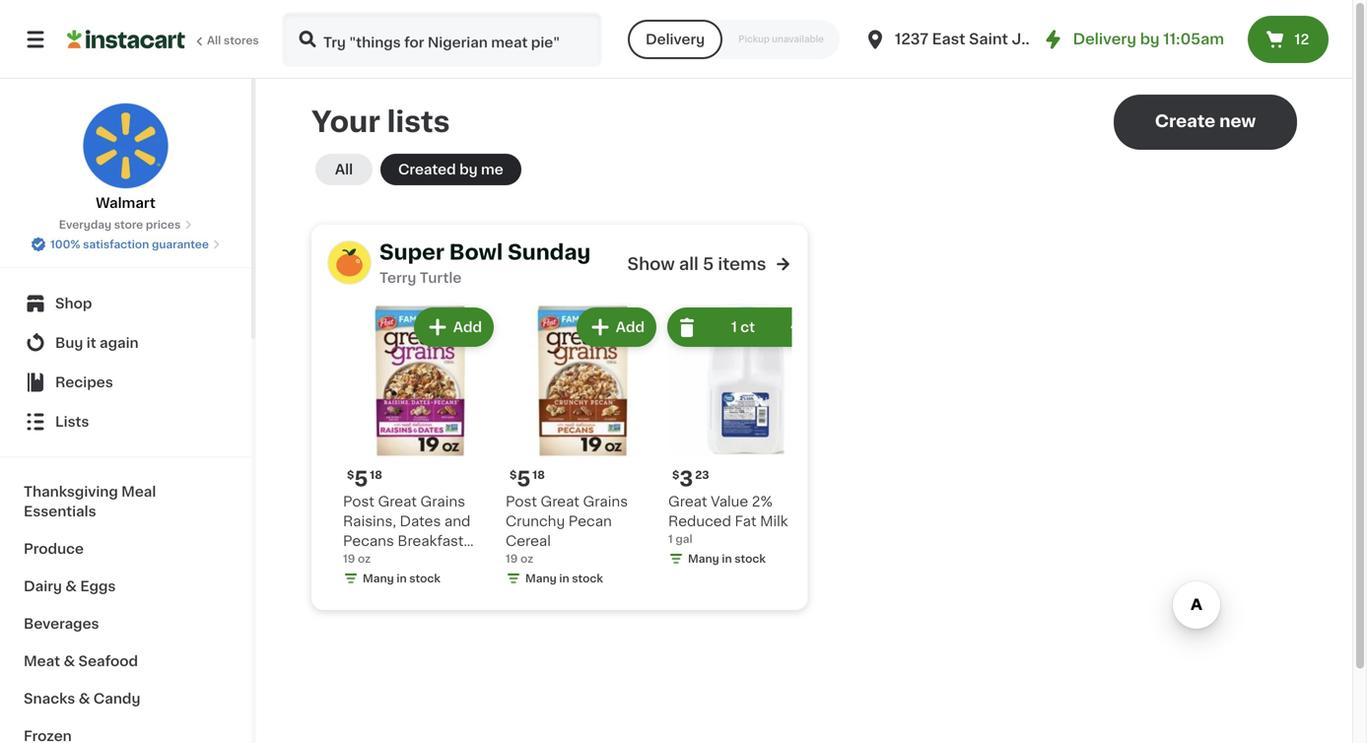 Task type: describe. For each thing, give the bounding box(es) containing it.
buy it again link
[[12, 323, 240, 363]]

thanksgiving meal essentials link
[[12, 473, 240, 531]]

1 horizontal spatial 1
[[732, 320, 737, 334]]

2 product group from the left
[[506, 304, 661, 591]]

post for post great grains raisins, dates and pecans breakfast cereal
[[343, 495, 375, 509]]

again
[[100, 336, 139, 350]]

meal
[[121, 485, 156, 499]]

reduced
[[669, 515, 732, 529]]

in for great value 2% reduced fat milk
[[722, 554, 732, 565]]

all
[[679, 256, 699, 273]]

guarantee
[[152, 239, 209, 250]]

delivery by 11:05am link
[[1042, 28, 1225, 51]]

delivery by 11:05am
[[1073, 32, 1225, 46]]

thanksgiving
[[24, 485, 118, 499]]

snacks
[[24, 692, 75, 706]]

add button for post great grains crunchy pecan cereal
[[579, 310, 655, 345]]

create
[[1155, 113, 1216, 130]]

everyday store prices
[[59, 219, 181, 230]]

18 for post great grains crunchy pecan cereal
[[533, 470, 545, 481]]

walmart link
[[82, 103, 169, 213]]

$ for great value 2% reduced fat milk
[[673, 470, 680, 481]]

show
[[628, 256, 675, 273]]

dairy
[[24, 580, 62, 594]]

dairy & eggs
[[24, 580, 116, 594]]

100% satisfaction guarantee button
[[31, 233, 221, 252]]

oz inside post great grains crunchy pecan cereal 19 oz
[[521, 554, 534, 565]]

delivery for delivery
[[646, 33, 705, 46]]

increment quantity of great value 2% reduced fat milk image
[[788, 316, 812, 339]]

crunchy
[[506, 515, 565, 529]]

saint
[[969, 32, 1009, 46]]

add for post great grains crunchy pecan cereal
[[616, 320, 645, 334]]

all stores link
[[67, 12, 260, 67]]

create new button
[[1114, 95, 1298, 150]]

grains for dates
[[421, 495, 465, 509]]

breakfast
[[398, 534, 464, 548]]

new
[[1220, 113, 1257, 130]]

satisfaction
[[83, 239, 149, 250]]

2 horizontal spatial 5
[[703, 256, 714, 273]]

by for delivery
[[1141, 32, 1160, 46]]

street
[[1067, 32, 1114, 46]]

seafood
[[78, 655, 138, 669]]

east
[[932, 32, 966, 46]]

thanksgiving meal essentials
[[24, 485, 156, 519]]

super bowl sunday terry turtle
[[380, 242, 591, 285]]

11:05am
[[1164, 32, 1225, 46]]

store
[[114, 219, 143, 230]]

and
[[445, 515, 471, 529]]

stock for great value 2% reduced fat milk
[[735, 554, 766, 565]]

show all 5 items
[[628, 256, 767, 273]]

service type group
[[628, 20, 840, 59]]

great for raisins,
[[378, 495, 417, 509]]

in for post great grains raisins, dates and pecans breakfast cereal
[[397, 573, 407, 584]]

1237 east saint james street
[[895, 32, 1114, 46]]

by for created
[[460, 163, 478, 177]]

100%
[[50, 239, 80, 250]]

product group containing 3
[[668, 304, 823, 571]]

cereal inside post great grains crunchy pecan cereal 19 oz
[[506, 534, 551, 548]]

buy it again
[[55, 336, 139, 350]]

bowl
[[449, 242, 503, 263]]

eggs
[[80, 580, 116, 594]]

super
[[380, 242, 445, 263]]

items
[[718, 256, 767, 273]]

produce link
[[12, 531, 240, 568]]

post great grains crunchy pecan cereal 19 oz
[[506, 495, 628, 565]]

19 oz
[[343, 554, 371, 565]]

1 inside "great value 2% reduced fat milk 1 gal"
[[669, 534, 673, 545]]

james
[[1012, 32, 1063, 46]]

& for snacks
[[79, 692, 90, 706]]

all for all stores
[[207, 35, 221, 46]]

fat
[[735, 515, 757, 529]]

recipes link
[[12, 363, 240, 402]]

all button
[[316, 154, 373, 185]]

1 product group from the left
[[343, 304, 498, 591]]

shop
[[55, 297, 92, 311]]

meat
[[24, 655, 60, 669]]

Search field
[[284, 14, 601, 65]]

many for post great grains crunchy pecan cereal
[[526, 573, 557, 584]]

created
[[398, 163, 456, 177]]

all stores
[[207, 35, 259, 46]]

$ 3 23
[[673, 469, 710, 490]]

milk
[[760, 515, 788, 529]]

$ for post great grains crunchy pecan cereal
[[510, 470, 517, 481]]

23
[[695, 470, 710, 481]]

your
[[312, 108, 380, 136]]

dairy & eggs link
[[12, 568, 240, 605]]

stores
[[224, 35, 259, 46]]

terry
[[380, 271, 417, 285]]

1237
[[895, 32, 929, 46]]

100% satisfaction guarantee
[[50, 239, 209, 250]]

3
[[680, 469, 693, 490]]



Task type: locate. For each thing, give the bounding box(es) containing it.
18 up crunchy
[[533, 470, 545, 481]]

1 horizontal spatial add
[[616, 320, 645, 334]]

0 horizontal spatial by
[[460, 163, 478, 177]]

12
[[1295, 33, 1310, 46]]

1 horizontal spatial cereal
[[506, 534, 551, 548]]

meat & seafood
[[24, 655, 138, 669]]

delivery inside button
[[646, 33, 705, 46]]

1 vertical spatial by
[[460, 163, 478, 177]]

None search field
[[282, 12, 603, 67]]

12 button
[[1248, 16, 1329, 63]]

1 ct
[[732, 320, 755, 334]]

2 horizontal spatial many
[[688, 554, 720, 565]]

many
[[688, 554, 720, 565], [363, 573, 394, 584], [526, 573, 557, 584]]

1 horizontal spatial 5
[[517, 469, 531, 490]]

1 horizontal spatial many in stock
[[526, 573, 603, 584]]

3 product group from the left
[[668, 304, 823, 571]]

in down post great grains crunchy pecan cereal 19 oz
[[559, 573, 570, 584]]

2 $ from the left
[[510, 470, 517, 481]]

many in stock for post great grains raisins, dates and pecans breakfast cereal
[[363, 573, 441, 584]]

5 up 'raisins,'
[[354, 469, 368, 490]]

0 horizontal spatial great
[[378, 495, 417, 509]]

$ for post great grains raisins, dates and pecans breakfast cereal
[[347, 470, 354, 481]]

stock
[[735, 554, 766, 565], [409, 573, 441, 584], [572, 573, 603, 584]]

$ 5 18 for post great grains crunchy pecan cereal
[[510, 469, 545, 490]]

great inside "great value 2% reduced fat milk 1 gal"
[[669, 495, 708, 509]]

in down "great value 2% reduced fat milk 1 gal"
[[722, 554, 732, 565]]

2%
[[752, 495, 773, 509]]

great for crunchy
[[541, 495, 580, 509]]

stock for post great grains crunchy pecan cereal
[[572, 573, 603, 584]]

by inside delivery by 11:05am link
[[1141, 32, 1160, 46]]

1 18 from the left
[[370, 470, 382, 481]]

post up crunchy
[[506, 495, 537, 509]]

post inside post great grains crunchy pecan cereal 19 oz
[[506, 495, 537, 509]]

add left "remove great value 2% reduced fat milk" icon
[[616, 320, 645, 334]]

great inside post great grains raisins, dates and pecans breakfast cereal
[[378, 495, 417, 509]]

1 horizontal spatial many
[[526, 573, 557, 584]]

19 down crunchy
[[506, 554, 518, 565]]

add button
[[416, 310, 492, 345], [579, 310, 655, 345]]

1 $ 5 18 from the left
[[347, 469, 382, 490]]

& for dairy
[[65, 580, 77, 594]]

0 vertical spatial cereal
[[506, 534, 551, 548]]

3 great from the left
[[669, 495, 708, 509]]

grains up and
[[421, 495, 465, 509]]

instacart logo image
[[67, 28, 185, 51]]

$ inside $ 3 23
[[673, 470, 680, 481]]

1 vertical spatial cereal
[[343, 554, 388, 568]]

by
[[1141, 32, 1160, 46], [460, 163, 478, 177]]

1 vertical spatial 1
[[669, 534, 673, 545]]

created by me button
[[381, 154, 521, 185]]

$ up crunchy
[[510, 470, 517, 481]]

snacks & candy
[[24, 692, 140, 706]]

1 add from the left
[[453, 320, 482, 334]]

it
[[87, 336, 96, 350]]

everyday store prices link
[[59, 217, 193, 233]]

1 add button from the left
[[416, 310, 492, 345]]

create new
[[1155, 113, 1257, 130]]

many for post great grains raisins, dates and pecans breakfast cereal
[[363, 573, 394, 584]]

many in stock for post great grains crunchy pecan cereal
[[526, 573, 603, 584]]

19
[[343, 554, 355, 565], [506, 554, 518, 565]]

dates
[[400, 515, 441, 529]]

delivery
[[1073, 32, 1137, 46], [646, 33, 705, 46]]

in for post great grains crunchy pecan cereal
[[559, 573, 570, 584]]

1 vertical spatial &
[[64, 655, 75, 669]]

& inside "link"
[[65, 580, 77, 594]]

5
[[703, 256, 714, 273], [354, 469, 368, 490], [517, 469, 531, 490]]

0 vertical spatial &
[[65, 580, 77, 594]]

1 $ from the left
[[347, 470, 354, 481]]

0 horizontal spatial oz
[[358, 554, 371, 565]]

1237 east saint james street button
[[864, 12, 1114, 67]]

stock down fat
[[735, 554, 766, 565]]

by inside the created by me button
[[460, 163, 478, 177]]

1 horizontal spatial grains
[[583, 495, 628, 509]]

1 horizontal spatial product group
[[506, 304, 661, 591]]

1 vertical spatial all
[[335, 163, 353, 177]]

buy
[[55, 336, 83, 350]]

0 horizontal spatial add button
[[416, 310, 492, 345]]

0 horizontal spatial all
[[207, 35, 221, 46]]

2 $ 5 18 from the left
[[510, 469, 545, 490]]

all left stores
[[207, 35, 221, 46]]

great
[[378, 495, 417, 509], [541, 495, 580, 509], [669, 495, 708, 509]]

add button left "remove great value 2% reduced fat milk" icon
[[579, 310, 655, 345]]

0 horizontal spatial 1
[[669, 534, 673, 545]]

all for all
[[335, 163, 353, 177]]

stock for post great grains raisins, dates and pecans breakfast cereal
[[409, 573, 441, 584]]

1 19 from the left
[[343, 554, 355, 565]]

19 down pecans
[[343, 554, 355, 565]]

prices
[[146, 219, 181, 230]]

0 horizontal spatial add
[[453, 320, 482, 334]]

oz down pecans
[[358, 554, 371, 565]]

1 horizontal spatial delivery
[[1073, 32, 1137, 46]]

great inside post great grains crunchy pecan cereal 19 oz
[[541, 495, 580, 509]]

many down post great grains crunchy pecan cereal 19 oz
[[526, 573, 557, 584]]

2 post from the left
[[506, 495, 537, 509]]

everyday
[[59, 219, 112, 230]]

add
[[453, 320, 482, 334], [616, 320, 645, 334]]

meat & seafood link
[[12, 643, 240, 680]]

0 horizontal spatial post
[[343, 495, 375, 509]]

& for meat
[[64, 655, 75, 669]]

0 horizontal spatial 18
[[370, 470, 382, 481]]

many in stock down "great value 2% reduced fat milk 1 gal"
[[688, 554, 766, 565]]

oz down crunchy
[[521, 554, 534, 565]]

2 vertical spatial &
[[79, 692, 90, 706]]

all inside button
[[335, 163, 353, 177]]

2 grains from the left
[[583, 495, 628, 509]]

2 horizontal spatial in
[[722, 554, 732, 565]]

19 inside post great grains crunchy pecan cereal 19 oz
[[506, 554, 518, 565]]

1 left gal
[[669, 534, 673, 545]]

stock down breakfast
[[409, 573, 441, 584]]

add down turtle on the top of page
[[453, 320, 482, 334]]

turtle
[[420, 271, 462, 285]]

add button down turtle on the top of page
[[416, 310, 492, 345]]

post
[[343, 495, 375, 509], [506, 495, 537, 509]]

post up 'raisins,'
[[343, 495, 375, 509]]

18 up 'raisins,'
[[370, 470, 382, 481]]

grains inside post great grains raisins, dates and pecans breakfast cereal
[[421, 495, 465, 509]]

your lists
[[312, 108, 450, 136]]

many in stock for great value 2% reduced fat milk
[[688, 554, 766, 565]]

0 horizontal spatial grains
[[421, 495, 465, 509]]

$ up 'raisins,'
[[347, 470, 354, 481]]

1 horizontal spatial $
[[510, 470, 517, 481]]

0 horizontal spatial 5
[[354, 469, 368, 490]]

$ 5 18 up crunchy
[[510, 469, 545, 490]]

product group
[[343, 304, 498, 591], [506, 304, 661, 591], [668, 304, 823, 571]]

essentials
[[24, 505, 96, 519]]

cereal
[[506, 534, 551, 548], [343, 554, 388, 568]]

2 horizontal spatial great
[[669, 495, 708, 509]]

great value 2% reduced fat milk 1 gal
[[669, 495, 788, 545]]

beverages link
[[12, 605, 240, 643]]

delivery button
[[628, 20, 723, 59]]

0 horizontal spatial cereal
[[343, 554, 388, 568]]

2 oz from the left
[[521, 554, 534, 565]]

grains up the pecan on the bottom left of page
[[583, 495, 628, 509]]

many down the 19 oz
[[363, 573, 394, 584]]

lists
[[55, 415, 89, 429]]

shop link
[[12, 284, 240, 323]]

remove great value 2% reduced fat milk image
[[675, 316, 699, 339]]

1 left ct
[[732, 320, 737, 334]]

cereal inside post great grains raisins, dates and pecans breakfast cereal
[[343, 554, 388, 568]]

0 vertical spatial 1
[[732, 320, 737, 334]]

1 horizontal spatial add button
[[579, 310, 655, 345]]

0 horizontal spatial many
[[363, 573, 394, 584]]

lists
[[387, 108, 450, 136]]

1 horizontal spatial post
[[506, 495, 537, 509]]

5 up crunchy
[[517, 469, 531, 490]]

great down 3
[[669, 495, 708, 509]]

0 horizontal spatial many in stock
[[363, 573, 441, 584]]

0 vertical spatial all
[[207, 35, 221, 46]]

0 horizontal spatial $
[[347, 470, 354, 481]]

0 vertical spatial by
[[1141, 32, 1160, 46]]

1 oz from the left
[[358, 554, 371, 565]]

& left candy
[[79, 692, 90, 706]]

1 horizontal spatial oz
[[521, 554, 534, 565]]

1 great from the left
[[378, 495, 417, 509]]

1 horizontal spatial by
[[1141, 32, 1160, 46]]

many in stock
[[688, 554, 766, 565], [363, 573, 441, 584], [526, 573, 603, 584]]

created by me
[[398, 163, 504, 177]]

great up dates
[[378, 495, 417, 509]]

5 for post great grains raisins, dates and pecans breakfast cereal
[[354, 469, 368, 490]]

3 $ from the left
[[673, 470, 680, 481]]

1 horizontal spatial all
[[335, 163, 353, 177]]

beverages
[[24, 617, 99, 631]]

by left 11:05am
[[1141, 32, 1160, 46]]

many down gal
[[688, 554, 720, 565]]

1
[[732, 320, 737, 334], [669, 534, 673, 545]]

$
[[347, 470, 354, 481], [510, 470, 517, 481], [673, 470, 680, 481]]

pecans
[[343, 534, 394, 548]]

ct
[[741, 320, 755, 334]]

1 horizontal spatial $ 5 18
[[510, 469, 545, 490]]

oz
[[358, 554, 371, 565], [521, 554, 534, 565]]

1 horizontal spatial stock
[[572, 573, 603, 584]]

& right meat
[[64, 655, 75, 669]]

post for post great grains crunchy pecan cereal 19 oz
[[506, 495, 537, 509]]

$ 5 18 for post great grains raisins, dates and pecans breakfast cereal
[[347, 469, 382, 490]]

post great grains raisins, dates and pecans breakfast cereal
[[343, 495, 471, 568]]

$ left 23
[[673, 470, 680, 481]]

&
[[65, 580, 77, 594], [64, 655, 75, 669], [79, 692, 90, 706]]

stock down post great grains crunchy pecan cereal 19 oz
[[572, 573, 603, 584]]

pecan
[[569, 515, 612, 529]]

all down your
[[335, 163, 353, 177]]

2 18 from the left
[[533, 470, 545, 481]]

0 horizontal spatial $ 5 18
[[347, 469, 382, 490]]

in
[[722, 554, 732, 565], [397, 573, 407, 584], [559, 573, 570, 584]]

$ 5 18
[[347, 469, 382, 490], [510, 469, 545, 490]]

2 horizontal spatial stock
[[735, 554, 766, 565]]

sunday
[[508, 242, 591, 263]]

2 great from the left
[[541, 495, 580, 509]]

walmart logo image
[[82, 103, 169, 189]]

1 horizontal spatial great
[[541, 495, 580, 509]]

2 19 from the left
[[506, 554, 518, 565]]

many in stock down breakfast
[[363, 573, 441, 584]]

add for post great grains raisins, dates and pecans breakfast cereal
[[453, 320, 482, 334]]

post inside post great grains raisins, dates and pecans breakfast cereal
[[343, 495, 375, 509]]

many for great value 2% reduced fat milk
[[688, 554, 720, 565]]

1 horizontal spatial 19
[[506, 554, 518, 565]]

0 horizontal spatial in
[[397, 573, 407, 584]]

5 for post great grains crunchy pecan cereal
[[517, 469, 531, 490]]

$ 5 18 up 'raisins,'
[[347, 469, 382, 490]]

0 horizontal spatial 19
[[343, 554, 355, 565]]

grains inside post great grains crunchy pecan cereal 19 oz
[[583, 495, 628, 509]]

1 horizontal spatial 18
[[533, 470, 545, 481]]

5 right all
[[703, 256, 714, 273]]

candy
[[93, 692, 140, 706]]

cereal down pecans
[[343, 554, 388, 568]]

2 add from the left
[[616, 320, 645, 334]]

by left me
[[460, 163, 478, 177]]

1 post from the left
[[343, 495, 375, 509]]

produce
[[24, 542, 84, 556]]

0 horizontal spatial stock
[[409, 573, 441, 584]]

value
[[711, 495, 749, 509]]

1 horizontal spatial in
[[559, 573, 570, 584]]

delivery for delivery by 11:05am
[[1073, 32, 1137, 46]]

walmart
[[96, 196, 156, 210]]

0 horizontal spatial product group
[[343, 304, 498, 591]]

add button for post great grains raisins, dates and pecans breakfast cereal
[[416, 310, 492, 345]]

2 horizontal spatial many in stock
[[688, 554, 766, 565]]

grains for pecan
[[583, 495, 628, 509]]

snacks & candy link
[[12, 680, 240, 718]]

1 grains from the left
[[421, 495, 465, 509]]

great up crunchy
[[541, 495, 580, 509]]

all
[[207, 35, 221, 46], [335, 163, 353, 177]]

0 horizontal spatial delivery
[[646, 33, 705, 46]]

recipes
[[55, 376, 113, 390]]

18 for post great grains raisins, dates and pecans breakfast cereal
[[370, 470, 382, 481]]

me
[[481, 163, 504, 177]]

many in stock down post great grains crunchy pecan cereal 19 oz
[[526, 573, 603, 584]]

cereal down crunchy
[[506, 534, 551, 548]]

& left eggs
[[65, 580, 77, 594]]

gal
[[676, 534, 693, 545]]

in down breakfast
[[397, 573, 407, 584]]

18
[[370, 470, 382, 481], [533, 470, 545, 481]]

2 add button from the left
[[579, 310, 655, 345]]

raisins,
[[343, 515, 396, 529]]

2 horizontal spatial product group
[[668, 304, 823, 571]]

2 horizontal spatial $
[[673, 470, 680, 481]]



Task type: vqa. For each thing, say whether or not it's contained in the screenshot.
"Produce" link
yes



